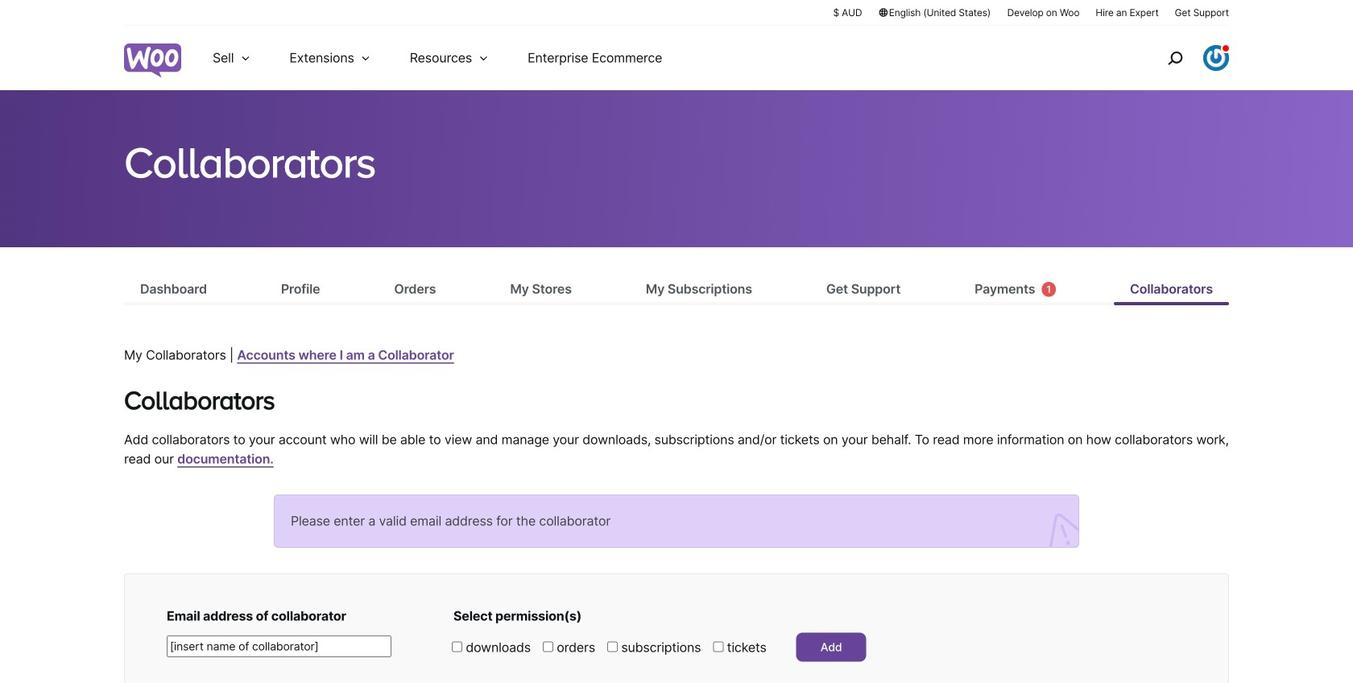 Task type: describe. For each thing, give the bounding box(es) containing it.
service navigation menu element
[[1133, 32, 1229, 84]]



Task type: vqa. For each thing, say whether or not it's contained in the screenshot.
list box at left
no



Task type: locate. For each thing, give the bounding box(es) containing it.
None checkbox
[[607, 642, 618, 652]]

open account menu image
[[1203, 45, 1229, 71]]

None checkbox
[[452, 642, 462, 652], [543, 642, 553, 652], [713, 642, 724, 652], [452, 642, 462, 652], [543, 642, 553, 652], [713, 642, 724, 652]]

search image
[[1162, 45, 1188, 71]]



